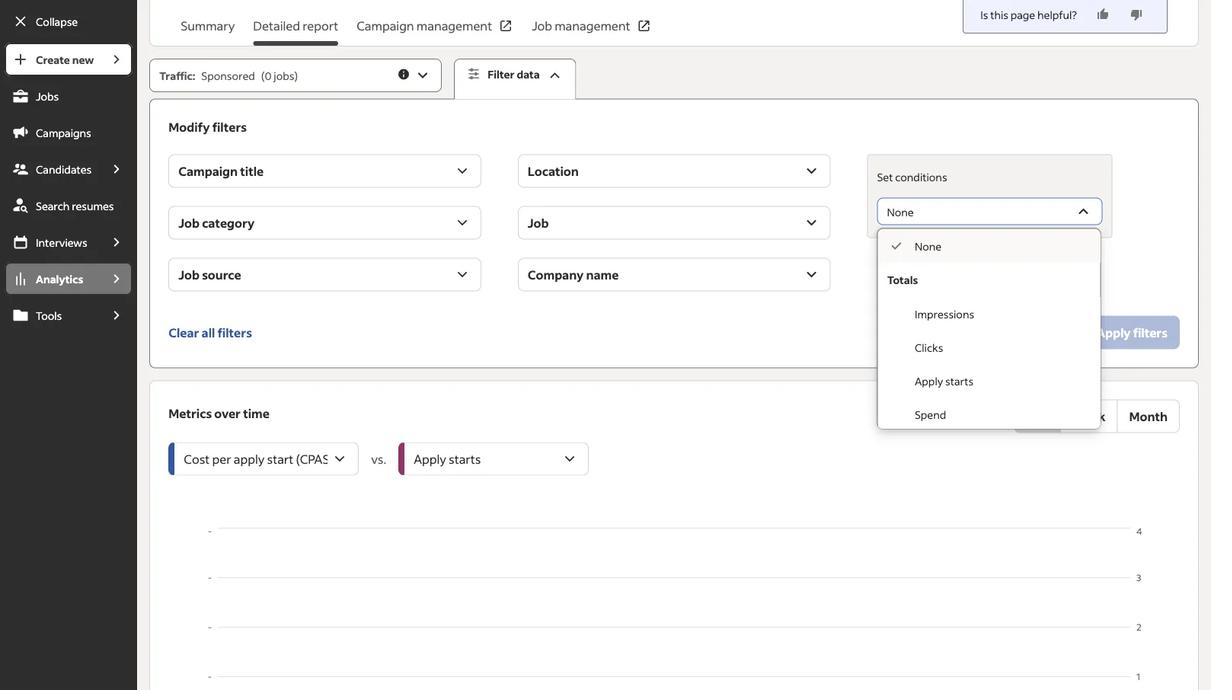 Task type: vqa. For each thing, say whether or not it's contained in the screenshot.
filters within "button"
yes



Task type: locate. For each thing, give the bounding box(es) containing it.
location
[[528, 163, 579, 179]]

interviews
[[36, 235, 87, 249]]

helpful?
[[1038, 8, 1078, 21]]

over
[[214, 406, 241, 421]]

job left source
[[178, 267, 200, 282]]

none inside "dropdown button"
[[887, 205, 914, 219]]

1 horizontal spatial management
[[555, 18, 631, 34]]

conditions
[[896, 170, 948, 184]]

job management
[[532, 18, 631, 34]]

0 horizontal spatial campaign
[[178, 163, 238, 179]]

filter data
[[488, 67, 540, 81]]

traffic: sponsored ( 0 jobs )
[[159, 69, 298, 82]]

campaign left title
[[178, 163, 238, 179]]

none
[[887, 205, 914, 219], [915, 239, 942, 253]]

filters right "modify"
[[212, 119, 247, 135]]

is
[[981, 8, 989, 21]]

filters inside "button"
[[218, 325, 252, 340]]

1 horizontal spatial none
[[915, 239, 942, 253]]

time
[[243, 406, 270, 421]]

1 horizontal spatial campaign
[[357, 18, 414, 34]]

modify
[[169, 119, 210, 135]]

campaigns link
[[5, 116, 133, 149]]

none option
[[878, 229, 1101, 263]]

job
[[532, 18, 553, 34], [178, 215, 200, 231], [528, 215, 549, 231], [178, 267, 200, 282]]

metrics over time
[[169, 406, 270, 421]]

detailed
[[253, 18, 300, 34]]

company name
[[528, 267, 619, 282]]

none up totals
[[915, 239, 942, 253]]

1 management from the left
[[417, 18, 492, 34]]

region
[[169, 525, 1181, 690]]

traffic:
[[159, 69, 195, 82]]

create
[[36, 53, 70, 66]]

tools link
[[5, 299, 101, 332]]

job down location
[[528, 215, 549, 231]]

tools
[[36, 309, 62, 322]]

0 vertical spatial none
[[887, 205, 914, 219]]

search resumes link
[[5, 189, 133, 223]]

job source button
[[169, 258, 481, 292]]

sponsored
[[201, 69, 255, 82]]

job for job category
[[178, 215, 200, 231]]

campaign inside popup button
[[178, 163, 238, 179]]

campaigns
[[36, 126, 91, 139]]

campaign up this filters data based on the type of traffic a job received, not the sponsored status of the job itself. some jobs may receive both sponsored and organic traffic. combined view shows all traffic. image
[[357, 18, 414, 34]]

create new
[[36, 53, 94, 66]]

clear
[[169, 325, 199, 340]]

job for job
[[528, 215, 549, 231]]

(
[[261, 69, 265, 82]]

none button
[[877, 198, 1103, 225]]

spend
[[915, 408, 946, 422]]

1 vertical spatial campaign
[[178, 163, 238, 179]]

management for job management
[[555, 18, 631, 34]]

this
[[991, 8, 1009, 21]]

1 vertical spatial none
[[915, 239, 942, 253]]

campaign title button
[[169, 154, 481, 188]]

summary link
[[181, 17, 235, 46]]

clicks
[[915, 341, 943, 354]]

data
[[517, 67, 540, 81]]

jobs
[[36, 89, 59, 103]]

job left category
[[178, 215, 200, 231]]

summary
[[181, 18, 235, 34]]

0 vertical spatial filters
[[212, 119, 247, 135]]

source
[[202, 267, 241, 282]]

0 horizontal spatial none
[[887, 205, 914, 219]]

list box containing none
[[878, 229, 1101, 431]]

none inside option
[[915, 239, 942, 253]]

metrics
[[169, 406, 212, 421]]

is this page helpful?
[[981, 8, 1078, 21]]

0 vertical spatial campaign
[[357, 18, 414, 34]]

campaign for campaign management
[[357, 18, 414, 34]]

2 management from the left
[[555, 18, 631, 34]]

jobs link
[[5, 79, 133, 113]]

management for campaign management
[[417, 18, 492, 34]]

impressions
[[915, 307, 974, 321]]

set
[[877, 170, 893, 184]]

0
[[265, 69, 272, 82]]

none down the 'set conditions'
[[887, 205, 914, 219]]

list box
[[878, 229, 1101, 431]]

week
[[1073, 409, 1106, 424]]

filter data button
[[454, 59, 577, 100]]

0 horizontal spatial management
[[417, 18, 492, 34]]

campaign for campaign title
[[178, 163, 238, 179]]

job management link
[[532, 17, 652, 46]]

candidates
[[36, 162, 92, 176]]

name
[[586, 267, 619, 282]]

management
[[417, 18, 492, 34], [555, 18, 631, 34]]

search resumes
[[36, 199, 114, 213]]

job up data
[[532, 18, 553, 34]]

filters right all
[[218, 325, 252, 340]]

set conditions
[[877, 170, 948, 184]]

company
[[528, 267, 584, 282]]

campaign
[[357, 18, 414, 34], [178, 163, 238, 179]]

report
[[303, 18, 338, 34]]

menu bar containing create new
[[0, 43, 137, 690]]

jobs
[[274, 69, 294, 82]]

job inside "dropdown button"
[[178, 267, 200, 282]]

filters
[[212, 119, 247, 135], [218, 325, 252, 340]]

menu bar
[[0, 43, 137, 690]]

1 vertical spatial filters
[[218, 325, 252, 340]]



Task type: describe. For each thing, give the bounding box(es) containing it.
this page is helpful image
[[1096, 7, 1111, 22]]

job category
[[178, 215, 255, 231]]

starts
[[945, 374, 974, 388]]

this filters data based on the type of traffic a job received, not the sponsored status of the job itself. some jobs may receive both sponsored and organic traffic. combined view shows all traffic. image
[[397, 67, 411, 81]]

job for job source
[[178, 267, 200, 282]]

apply
[[915, 374, 943, 388]]

this page is not helpful image
[[1129, 7, 1145, 22]]

location button
[[518, 154, 831, 188]]

create new link
[[5, 43, 101, 76]]

)
[[294, 69, 298, 82]]

job category button
[[169, 206, 481, 240]]

campaign title
[[178, 163, 264, 179]]

campaign management link
[[357, 17, 514, 46]]

analytics
[[36, 272, 83, 286]]

detailed report
[[253, 18, 338, 34]]

company name button
[[518, 258, 831, 292]]

modify filters
[[169, 119, 247, 135]]

candidates link
[[5, 152, 101, 186]]

resumes
[[72, 199, 114, 213]]

filter
[[488, 67, 515, 81]]

apply starts
[[915, 374, 974, 388]]

detailed report link
[[253, 17, 338, 46]]

clear all filters
[[169, 325, 252, 340]]

collapse
[[36, 14, 78, 28]]

title
[[240, 163, 264, 179]]

all
[[202, 325, 215, 340]]

interviews link
[[5, 226, 101, 259]]

vs.
[[371, 451, 387, 467]]

new
[[72, 53, 94, 66]]

job button
[[518, 206, 831, 240]]

analytics link
[[5, 262, 101, 296]]

totals
[[887, 273, 918, 287]]

totals impressions
[[887, 273, 974, 321]]

category
[[202, 215, 255, 231]]

search
[[36, 199, 70, 213]]

clear all filters button
[[169, 316, 252, 349]]

job for job management
[[532, 18, 553, 34]]

campaign management
[[357, 18, 492, 34]]

job source
[[178, 267, 241, 282]]

page
[[1011, 8, 1036, 21]]

month
[[1130, 409, 1168, 424]]

collapse button
[[5, 5, 133, 38]]



